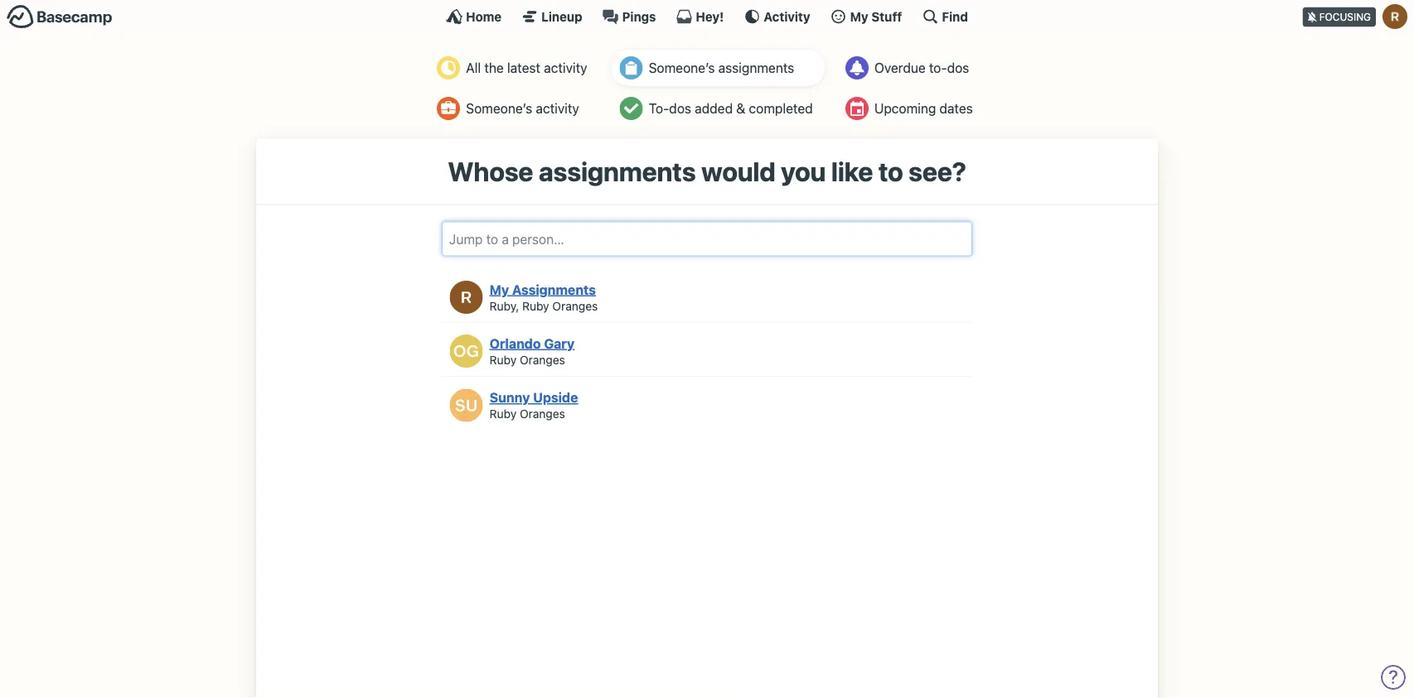 Task type: vqa. For each thing, say whether or not it's contained in the screenshot.
granted
no



Task type: locate. For each thing, give the bounding box(es) containing it.
1 vertical spatial dos
[[669, 101, 691, 116]]

my inside dropdown button
[[850, 9, 869, 24]]

completed
[[749, 101, 813, 116]]

schedule image
[[846, 97, 869, 120]]

Jump to a person… text field
[[442, 222, 973, 257]]

orlando
[[490, 336, 541, 352]]

someone's inside someone's activity link
[[466, 101, 532, 116]]

activity right latest
[[544, 60, 587, 76]]

activity
[[544, 60, 587, 76], [536, 101, 579, 116]]

0 vertical spatial assignments
[[719, 60, 794, 76]]

find
[[942, 9, 968, 24]]

1 vertical spatial someone's
[[466, 101, 532, 116]]

someone's up to- at the left
[[649, 60, 715, 76]]

my for stuff
[[850, 9, 869, 24]]

assignments down todo image
[[539, 156, 696, 187]]

2 vertical spatial ruby
[[490, 407, 517, 421]]

0 vertical spatial ruby
[[522, 299, 549, 313]]

upside
[[533, 390, 578, 406]]

hey! button
[[676, 8, 724, 25]]

ruby down orlando
[[490, 353, 517, 367]]

someone's inside "someone's assignments" link
[[649, 60, 715, 76]]

ruby inside orlando gary ruby oranges
[[490, 353, 517, 367]]

sunny
[[490, 390, 530, 406]]

my for assignments
[[490, 282, 509, 298]]

someone's activity
[[466, 101, 579, 116]]

oranges inside orlando gary ruby oranges
[[520, 353, 565, 367]]

ruby
[[522, 299, 549, 313], [490, 353, 517, 367], [490, 407, 517, 421]]

oranges for upside
[[520, 407, 565, 421]]

ruby down "sunny"
[[490, 407, 517, 421]]

lineup
[[542, 9, 583, 24]]

1 vertical spatial activity
[[536, 101, 579, 116]]

pings
[[622, 9, 656, 24]]

0 vertical spatial dos
[[947, 60, 969, 76]]

activity down the all the latest activity
[[536, 101, 579, 116]]

assignments inside "someone's assignments" link
[[719, 60, 794, 76]]

dos left added
[[669, 101, 691, 116]]

0 horizontal spatial assignments
[[539, 156, 696, 187]]

0 vertical spatial oranges
[[553, 299, 598, 313]]

my
[[850, 9, 869, 24], [490, 282, 509, 298]]

oranges down gary
[[520, 353, 565, 367]]

see?
[[909, 156, 967, 187]]

someone's down the
[[466, 101, 532, 116]]

my left stuff
[[850, 9, 869, 24]]

1 horizontal spatial dos
[[947, 60, 969, 76]]

oranges inside sunny upside ruby oranges
[[520, 407, 565, 421]]

home
[[466, 9, 502, 24]]

my stuff button
[[830, 8, 902, 25]]

would
[[701, 156, 776, 187]]

someone's
[[649, 60, 715, 76], [466, 101, 532, 116]]

lineup link
[[522, 8, 583, 25]]

todo image
[[620, 97, 643, 120]]

activity link
[[744, 8, 811, 25]]

0 horizontal spatial someone's
[[466, 101, 532, 116]]

dos
[[947, 60, 969, 76], [669, 101, 691, 116]]

my up the ruby,
[[490, 282, 509, 298]]

1 vertical spatial ruby
[[490, 353, 517, 367]]

0 vertical spatial activity
[[544, 60, 587, 76]]

dos up dates
[[947, 60, 969, 76]]

whose assignments would you like to see?
[[448, 156, 967, 187]]

someone's for someone's activity
[[466, 101, 532, 116]]

ruby for orlando
[[490, 353, 517, 367]]

whose
[[448, 156, 533, 187]]

overdue to-dos
[[875, 60, 969, 76]]

all the latest activity
[[466, 60, 587, 76]]

oranges down upside
[[520, 407, 565, 421]]

0 horizontal spatial dos
[[669, 101, 691, 116]]

1 vertical spatial oranges
[[520, 353, 565, 367]]

ruby, ruby oranges image
[[450, 281, 483, 314]]

switch accounts image
[[7, 4, 113, 30]]

list box
[[442, 273, 973, 430]]

oranges
[[553, 299, 598, 313], [520, 353, 565, 367], [520, 407, 565, 421]]

1 vertical spatial assignments
[[539, 156, 696, 187]]

1 vertical spatial my
[[490, 282, 509, 298]]

oranges down assignments
[[553, 299, 598, 313]]

0 vertical spatial someone's
[[649, 60, 715, 76]]

1 horizontal spatial my
[[850, 9, 869, 24]]

focusing
[[1320, 11, 1371, 23]]

sunny upside, ruby oranges image
[[450, 389, 483, 422]]

stuff
[[872, 9, 902, 24]]

&
[[736, 101, 746, 116]]

to-dos added & completed link
[[612, 90, 825, 127]]

assignments up &
[[719, 60, 794, 76]]

you
[[781, 156, 826, 187]]

0 vertical spatial my
[[850, 9, 869, 24]]

ruby inside sunny upside ruby oranges
[[490, 407, 517, 421]]

my inside my assignments ruby,        ruby oranges
[[490, 282, 509, 298]]

like
[[831, 156, 873, 187]]

assignments
[[512, 282, 596, 298]]

0 horizontal spatial my
[[490, 282, 509, 298]]

overdue
[[875, 60, 926, 76]]

1 horizontal spatial assignments
[[719, 60, 794, 76]]

dates
[[940, 101, 973, 116]]

all the latest activity link
[[429, 50, 600, 86]]

activity
[[764, 9, 811, 24]]

2 vertical spatial oranges
[[520, 407, 565, 421]]

ruby down assignments
[[522, 299, 549, 313]]

assignments
[[719, 60, 794, 76], [539, 156, 696, 187]]

latest
[[507, 60, 541, 76]]

my stuff
[[850, 9, 902, 24]]

all
[[466, 60, 481, 76]]

main element
[[0, 0, 1414, 32]]

1 horizontal spatial someone's
[[649, 60, 715, 76]]



Task type: describe. For each thing, give the bounding box(es) containing it.
sunny upside ruby oranges
[[490, 390, 578, 421]]

upcoming dates
[[875, 101, 973, 116]]

ruby image
[[1383, 4, 1408, 29]]

added
[[695, 101, 733, 116]]

assignments for whose
[[539, 156, 696, 187]]

home link
[[446, 8, 502, 25]]

someone's assignments link
[[612, 50, 825, 86]]

assignments for someone's
[[719, 60, 794, 76]]

someone's for someone's assignments
[[649, 60, 715, 76]]

to-
[[649, 101, 669, 116]]

my assignments ruby,        ruby oranges
[[490, 282, 598, 313]]

reports image
[[846, 56, 869, 80]]

oranges inside my assignments ruby,        ruby oranges
[[553, 299, 598, 313]]

ruby for sunny
[[490, 407, 517, 421]]

person report image
[[437, 97, 460, 120]]

list box containing my assignments
[[442, 273, 973, 430]]

hey!
[[696, 9, 724, 24]]

someone's assignments
[[649, 60, 794, 76]]

activity report image
[[437, 56, 460, 80]]

to-
[[929, 60, 947, 76]]

oranges for gary
[[520, 353, 565, 367]]

ruby,
[[490, 299, 519, 313]]

focusing button
[[1303, 0, 1414, 32]]

gary
[[544, 336, 575, 352]]

overdue to-dos link
[[837, 50, 986, 86]]

to
[[879, 156, 903, 187]]

ruby inside my assignments ruby,        ruby oranges
[[522, 299, 549, 313]]

find button
[[922, 8, 968, 25]]

to-dos added & completed
[[649, 101, 813, 116]]

someone's activity link
[[429, 90, 600, 127]]

orlando gary, ruby oranges image
[[450, 335, 483, 368]]

pings button
[[602, 8, 656, 25]]

orlando gary ruby oranges
[[490, 336, 575, 367]]

upcoming dates link
[[837, 90, 986, 127]]

assignment image
[[620, 56, 643, 80]]

the
[[485, 60, 504, 76]]

upcoming
[[875, 101, 936, 116]]



